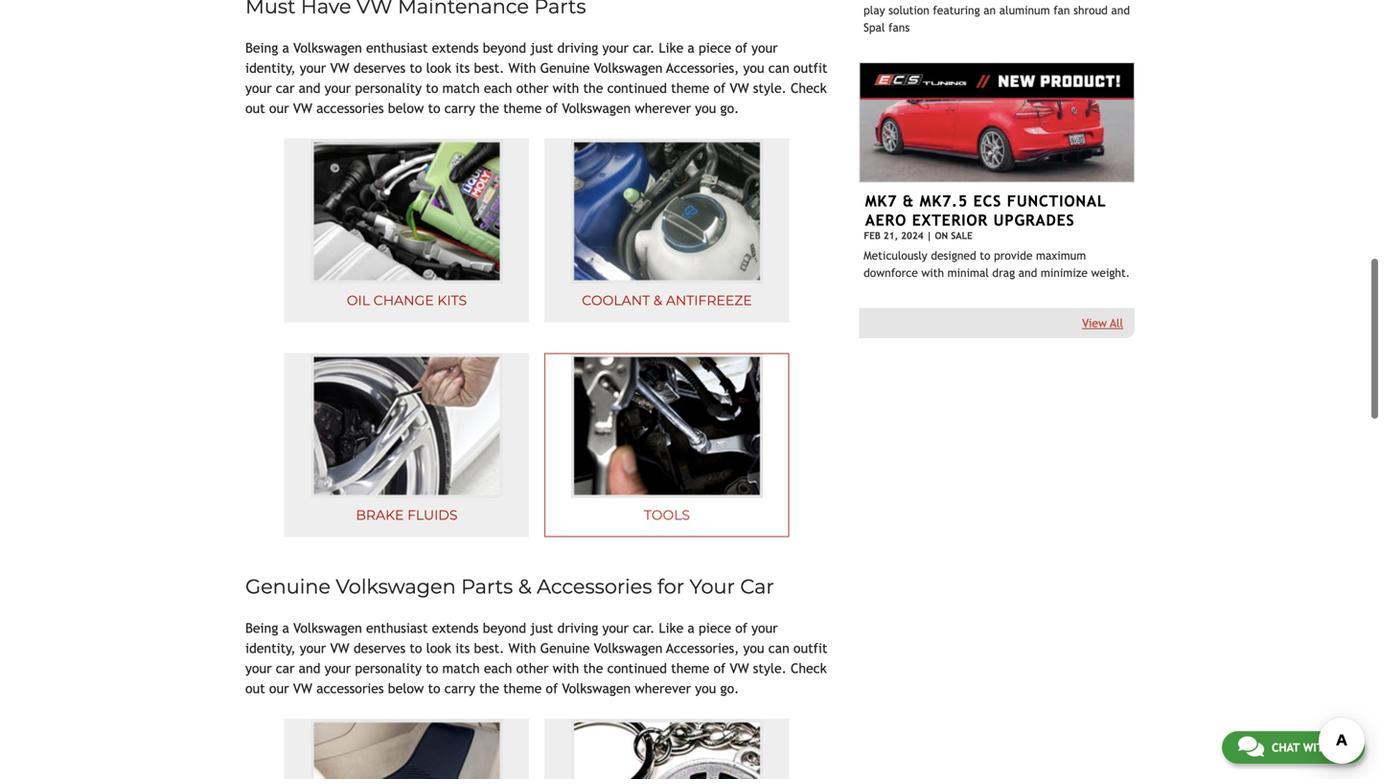 Task type: locate. For each thing, give the bounding box(es) containing it.
change
[[374, 293, 434, 309]]

2 piece from the top
[[699, 621, 732, 636]]

1 vertical spatial out
[[245, 681, 265, 697]]

oil change kits
[[347, 293, 467, 309]]

extends
[[432, 40, 479, 56], [432, 621, 479, 636]]

0 vertical spatial being a volkswagen enthusiast extends beyond just driving your car. like a piece of your identity, your vw deserves to look its best. with genuine volkswagen accessories, you can outfit your car and your personality to match each other with the continued theme of vw style. check out our vw accessories below to carry the theme of volkswagen wherever you go.
[[245, 40, 828, 116]]

just
[[531, 40, 554, 56], [531, 621, 554, 636]]

you
[[744, 60, 765, 76], [695, 101, 717, 116], [744, 641, 765, 656], [695, 681, 717, 697]]

1 vertical spatial car
[[276, 661, 295, 676]]

0 vertical spatial accessories,
[[667, 60, 740, 76]]

0 vertical spatial piece
[[699, 40, 732, 56]]

carry
[[445, 101, 475, 116], [445, 681, 475, 697]]

0 vertical spatial outfit
[[794, 60, 828, 76]]

beyond
[[483, 40, 527, 56], [483, 621, 527, 636]]

car.
[[633, 40, 655, 56], [633, 621, 655, 636]]

1 vertical spatial accessories
[[317, 681, 384, 697]]

our
[[269, 101, 289, 116], [269, 681, 289, 697]]

1 vertical spatial car.
[[633, 621, 655, 636]]

1 identity, from the top
[[245, 60, 296, 76]]

1 deserves from the top
[[354, 60, 406, 76]]

0 vertical spatial below
[[388, 101, 424, 116]]

0 vertical spatial car.
[[633, 40, 655, 56]]

1 accessories from the top
[[317, 101, 384, 116]]

1 vertical spatial piece
[[699, 621, 732, 636]]

1 vertical spatial our
[[269, 681, 289, 697]]

like
[[659, 40, 684, 56], [659, 621, 684, 636]]

1 vertical spatial personality
[[355, 661, 422, 676]]

1 vertical spatial with
[[509, 641, 536, 656]]

0 vertical spatial match
[[443, 81, 480, 96]]

1 vertical spatial go.
[[721, 681, 740, 697]]

with
[[509, 60, 536, 76], [509, 641, 536, 656]]

0 vertical spatial can
[[769, 60, 790, 76]]

parts
[[461, 575, 513, 599]]

1 piece from the top
[[699, 40, 732, 56]]

1 vertical spatial extends
[[432, 621, 479, 636]]

the
[[584, 81, 604, 96], [480, 101, 500, 116], [584, 661, 604, 676], [480, 681, 500, 697]]

0 vertical spatial continued
[[608, 81, 667, 96]]

1 vertical spatial beyond
[[483, 621, 527, 636]]

view all
[[1083, 317, 1124, 330]]

1 vertical spatial being a volkswagen enthusiast extends beyond just driving your car. like a piece of your identity, your vw deserves to look its best. with genuine volkswagen accessories, you can outfit your car and your personality to match each other with the continued theme of vw style. check out our vw accessories below to carry the theme of volkswagen wherever you go.
[[245, 621, 828, 697]]

volkswagen coolant & antifreeze image
[[571, 140, 763, 283]]

each
[[484, 81, 513, 96], [484, 661, 513, 676]]

provide
[[994, 249, 1033, 262]]

2 enthusiast from the top
[[366, 621, 428, 636]]

& inside mk7 & mk7.5 ecs functional aero exterior upgrades feb 21, 2024 | on sale meticulously designed to provide maximum downforce with minimal drag and minimize weight.
[[903, 192, 915, 210]]

0 vertical spatial its
[[456, 60, 470, 76]]

1 outfit from the top
[[794, 60, 828, 76]]

and inside mk7 & mk7.5 ecs functional aero exterior upgrades feb 21, 2024 | on sale meticulously designed to provide maximum downforce with minimal drag and minimize weight.
[[1019, 266, 1038, 280]]

enthusiast
[[366, 40, 428, 56], [366, 621, 428, 636]]

and
[[299, 81, 321, 96], [1019, 266, 1038, 280], [299, 661, 321, 676]]

1 style. from the top
[[753, 81, 787, 96]]

minimal
[[948, 266, 989, 280]]

1 our from the top
[[269, 101, 289, 116]]

tools
[[644, 507, 690, 524]]

0 vertical spatial our
[[269, 101, 289, 116]]

match
[[443, 81, 480, 96], [443, 661, 480, 676]]

1 vertical spatial wherever
[[635, 681, 691, 697]]

1 vertical spatial being
[[245, 621, 278, 636]]

being
[[245, 40, 278, 56], [245, 621, 278, 636]]

chat
[[1272, 741, 1300, 755]]

1 check from the top
[[791, 81, 827, 96]]

go.
[[721, 101, 740, 116], [721, 681, 740, 697]]

1 vertical spatial carry
[[445, 681, 475, 697]]

2 extends from the top
[[432, 621, 479, 636]]

check
[[791, 81, 827, 96], [791, 661, 827, 676]]

0 vertical spatial deserves
[[354, 60, 406, 76]]

0 horizontal spatial &
[[519, 575, 532, 599]]

continued
[[608, 81, 667, 96], [608, 661, 667, 676]]

for
[[658, 575, 685, 599]]

1 vertical spatial can
[[769, 641, 790, 656]]

chat with us link
[[1223, 732, 1366, 764]]

2 car from the top
[[276, 661, 295, 676]]

0 vertical spatial out
[[245, 101, 265, 116]]

vw floor mats image
[[311, 720, 503, 780]]

1 accessories, from the top
[[667, 60, 740, 76]]

0 vertical spatial with
[[509, 60, 536, 76]]

driving
[[558, 40, 599, 56], [558, 621, 599, 636]]

1 vertical spatial each
[[484, 661, 513, 676]]

1 other from the top
[[517, 81, 549, 96]]

identity,
[[245, 60, 296, 76], [245, 641, 296, 656]]

2 vertical spatial and
[[299, 661, 321, 676]]

mk7 & mk7.5 ecs functional aero exterior upgrades image
[[860, 62, 1135, 183]]

1 vertical spatial below
[[388, 681, 424, 697]]

1 vertical spatial accessories,
[[667, 641, 740, 656]]

brake fluids link
[[284, 353, 529, 538]]

theme
[[671, 81, 710, 96], [504, 101, 542, 116], [671, 661, 710, 676], [504, 681, 542, 697]]

genuine
[[541, 60, 590, 76], [245, 575, 331, 599], [541, 641, 590, 656]]

2 personality from the top
[[355, 661, 422, 676]]

1 vertical spatial check
[[791, 661, 827, 676]]

0 vertical spatial being
[[245, 40, 278, 56]]

1 vertical spatial match
[[443, 661, 480, 676]]

1 horizontal spatial &
[[654, 293, 663, 309]]

1 vertical spatial driving
[[558, 621, 599, 636]]

0 vertical spatial like
[[659, 40, 684, 56]]

0 vertical spatial other
[[517, 81, 549, 96]]

personality
[[355, 81, 422, 96], [355, 661, 422, 676]]

2 vertical spatial genuine
[[541, 641, 590, 656]]

2 carry from the top
[[445, 681, 475, 697]]

style.
[[753, 81, 787, 96], [753, 661, 787, 676]]

ecs
[[974, 192, 1002, 210]]

0 vertical spatial car
[[276, 81, 295, 96]]

1 vertical spatial deserves
[[354, 641, 406, 656]]

your
[[690, 575, 735, 599]]

wherever
[[635, 101, 691, 116], [635, 681, 691, 697]]

accessories,
[[667, 60, 740, 76], [667, 641, 740, 656]]

1 vertical spatial like
[[659, 621, 684, 636]]

1 vertical spatial best.
[[474, 641, 505, 656]]

1 match from the top
[[443, 81, 480, 96]]

1 vertical spatial genuine
[[245, 575, 331, 599]]

1 go. from the top
[[721, 101, 740, 116]]

2 driving from the top
[[558, 621, 599, 636]]

& right parts
[[519, 575, 532, 599]]

1 vertical spatial its
[[456, 641, 470, 656]]

& right coolant
[[654, 293, 663, 309]]

1 can from the top
[[769, 60, 790, 76]]

to
[[410, 60, 422, 76], [426, 81, 439, 96], [428, 101, 441, 116], [980, 249, 991, 262], [410, 641, 422, 656], [426, 661, 439, 676], [428, 681, 441, 697]]

1 vertical spatial and
[[1019, 266, 1038, 280]]

0 vertical spatial look
[[426, 60, 452, 76]]

0 vertical spatial check
[[791, 81, 827, 96]]

accessories
[[317, 101, 384, 116], [317, 681, 384, 697]]

of
[[736, 40, 748, 56], [714, 81, 726, 96], [546, 101, 558, 116], [736, 621, 748, 636], [714, 661, 726, 676], [546, 681, 558, 697]]

1 vertical spatial continued
[[608, 661, 667, 676]]

brake fluids
[[356, 507, 458, 524]]

2 out from the top
[[245, 681, 265, 697]]

1 vertical spatial style.
[[753, 661, 787, 676]]

1 vertical spatial look
[[426, 641, 452, 656]]

look
[[426, 60, 452, 76], [426, 641, 452, 656]]

2 look from the top
[[426, 641, 452, 656]]

brake
[[356, 507, 404, 524]]

& inside coolant & antifreeze link
[[654, 293, 663, 309]]

a
[[282, 40, 289, 56], [688, 40, 695, 56], [282, 621, 289, 636], [688, 621, 695, 636]]

0 vertical spatial &
[[903, 192, 915, 210]]

1 vertical spatial other
[[517, 661, 549, 676]]

maximum
[[1037, 249, 1087, 262]]

2 like from the top
[[659, 621, 684, 636]]

with inside mk7 & mk7.5 ecs functional aero exterior upgrades feb 21, 2024 | on sale meticulously designed to provide maximum downforce with minimal drag and minimize weight.
[[922, 266, 945, 280]]

outfit
[[794, 60, 828, 76], [794, 641, 828, 656]]

0 vertical spatial best.
[[474, 60, 505, 76]]

kits
[[438, 293, 467, 309]]

upgrades
[[994, 212, 1075, 229]]

1 vertical spatial identity,
[[245, 641, 296, 656]]

0 vertical spatial go.
[[721, 101, 740, 116]]

2 beyond from the top
[[483, 621, 527, 636]]

0 vertical spatial enthusiast
[[366, 40, 428, 56]]

being a volkswagen enthusiast extends beyond just driving your car. like a piece of your identity, your vw deserves to look its best. with genuine volkswagen accessories, you can outfit your car and your personality to match each other with the continued theme of vw style. check out our vw accessories below to carry the theme of volkswagen wherever you go.
[[245, 40, 828, 116], [245, 621, 828, 697]]

1 car. from the top
[[633, 40, 655, 56]]

0 vertical spatial and
[[299, 81, 321, 96]]

piece
[[699, 40, 732, 56], [699, 621, 732, 636]]

0 vertical spatial identity,
[[245, 60, 296, 76]]

2 identity, from the top
[[245, 641, 296, 656]]

volkswagen oil change kits image
[[311, 140, 503, 283]]

0 vertical spatial extends
[[432, 40, 479, 56]]

deserves
[[354, 60, 406, 76], [354, 641, 406, 656]]

0 vertical spatial accessories
[[317, 101, 384, 116]]

0 vertical spatial style.
[[753, 81, 787, 96]]

2 continued from the top
[[608, 661, 667, 676]]

1 vertical spatial just
[[531, 621, 554, 636]]

out
[[245, 101, 265, 116], [245, 681, 265, 697]]

volkswagen
[[293, 40, 362, 56], [594, 60, 663, 76], [562, 101, 631, 116], [336, 575, 456, 599], [293, 621, 362, 636], [594, 641, 663, 656], [562, 681, 631, 697]]

0 vertical spatial wherever
[[635, 101, 691, 116]]

its
[[456, 60, 470, 76], [456, 641, 470, 656]]

0 vertical spatial beyond
[[483, 40, 527, 56]]

& right mk7
[[903, 192, 915, 210]]

1 vertical spatial outfit
[[794, 641, 828, 656]]

1 enthusiast from the top
[[366, 40, 428, 56]]

minimize
[[1041, 266, 1088, 280]]

1 vertical spatial enthusiast
[[366, 621, 428, 636]]

1 beyond from the top
[[483, 40, 527, 56]]

other
[[517, 81, 549, 96], [517, 661, 549, 676]]

2 go. from the top
[[721, 681, 740, 697]]

car
[[276, 81, 295, 96], [276, 661, 295, 676]]

|
[[927, 230, 933, 241]]

below
[[388, 101, 424, 116], [388, 681, 424, 697]]

mk7
[[866, 192, 898, 210]]

best.
[[474, 60, 505, 76], [474, 641, 505, 656]]

tools link
[[545, 353, 790, 538]]

0 vertical spatial each
[[484, 81, 513, 96]]

with
[[553, 81, 579, 96], [922, 266, 945, 280], [553, 661, 579, 676], [1304, 741, 1332, 755]]

0 vertical spatial carry
[[445, 101, 475, 116]]

mk7.5
[[920, 192, 969, 210]]

can
[[769, 60, 790, 76], [769, 641, 790, 656]]

1 its from the top
[[456, 60, 470, 76]]

0 vertical spatial just
[[531, 40, 554, 56]]

vw
[[330, 60, 350, 76], [730, 81, 749, 96], [293, 101, 313, 116], [330, 641, 350, 656], [730, 661, 749, 676], [293, 681, 313, 697]]

2 horizontal spatial &
[[903, 192, 915, 210]]

1 vertical spatial &
[[654, 293, 663, 309]]

1 below from the top
[[388, 101, 424, 116]]

volkswagen brake fluid image
[[311, 354, 503, 498]]

&
[[903, 192, 915, 210], [654, 293, 663, 309], [519, 575, 532, 599]]

2 our from the top
[[269, 681, 289, 697]]

0 vertical spatial personality
[[355, 81, 422, 96]]

0 vertical spatial driving
[[558, 40, 599, 56]]

exterior
[[913, 212, 989, 229]]

your
[[603, 40, 629, 56], [752, 40, 778, 56], [300, 60, 326, 76], [245, 81, 272, 96], [325, 81, 351, 96], [603, 621, 629, 636], [752, 621, 778, 636], [300, 641, 326, 656], [245, 661, 272, 676], [325, 661, 351, 676]]



Task type: describe. For each thing, give the bounding box(es) containing it.
2 just from the top
[[531, 621, 554, 636]]

1 wherever from the top
[[635, 101, 691, 116]]

2 below from the top
[[388, 681, 424, 697]]

2 deserves from the top
[[354, 641, 406, 656]]

2 best. from the top
[[474, 641, 505, 656]]

on
[[935, 230, 949, 241]]

vw key fobs & keychains image
[[571, 720, 763, 780]]

1 look from the top
[[426, 60, 452, 76]]

2 wherever from the top
[[635, 681, 691, 697]]

2 accessories, from the top
[[667, 641, 740, 656]]

comments image
[[1239, 736, 1265, 759]]

2 outfit from the top
[[794, 641, 828, 656]]

2 car. from the top
[[633, 621, 655, 636]]

2 being a volkswagen enthusiast extends beyond just driving your car. like a piece of your identity, your vw deserves to look its best. with genuine volkswagen accessories, you can outfit your car and your personality to match each other with the continued theme of vw style. check out our vw accessories below to carry the theme of volkswagen wherever you go. from the top
[[245, 621, 828, 697]]

2 with from the top
[[509, 641, 536, 656]]

volkswagen tools image
[[571, 354, 763, 498]]

1 with from the top
[[509, 60, 536, 76]]

designed
[[931, 249, 977, 262]]

0 vertical spatial genuine
[[541, 60, 590, 76]]

1 being a volkswagen enthusiast extends beyond just driving your car. like a piece of your identity, your vw deserves to look its best. with genuine volkswagen accessories, you can outfit your car and your personality to match each other with the continued theme of vw style. check out our vw accessories below to carry the theme of volkswagen wherever you go. from the top
[[245, 40, 828, 116]]

2024
[[902, 230, 924, 241]]

2 other from the top
[[517, 661, 549, 676]]

2 match from the top
[[443, 661, 480, 676]]

drag
[[993, 266, 1016, 280]]

2 being from the top
[[245, 621, 278, 636]]

coolant & antifreeze link
[[545, 139, 790, 323]]

chat with us
[[1272, 741, 1349, 755]]

2 its from the top
[[456, 641, 470, 656]]

2 check from the top
[[791, 661, 827, 676]]

genuine volkswagen parts & accessories for your car
[[245, 575, 775, 599]]

car
[[741, 575, 775, 599]]

1 best. from the top
[[474, 60, 505, 76]]

accessories
[[537, 575, 652, 599]]

2 can from the top
[[769, 641, 790, 656]]

us
[[1336, 741, 1349, 755]]

1 carry from the top
[[445, 101, 475, 116]]

& for coolant
[[654, 293, 663, 309]]

21,
[[884, 230, 899, 241]]

mk7 & mk7.5 ecs functional aero exterior upgrades link
[[866, 192, 1107, 229]]

all
[[1111, 317, 1124, 330]]

meticulously
[[864, 249, 928, 262]]

view
[[1083, 317, 1107, 330]]

1 out from the top
[[245, 101, 265, 116]]

weight.
[[1092, 266, 1131, 280]]

aero
[[866, 212, 907, 229]]

view all link
[[1083, 317, 1124, 330]]

coolant
[[582, 293, 650, 309]]

downforce
[[864, 266, 918, 280]]

& for mk7
[[903, 192, 915, 210]]

fluids
[[408, 507, 458, 524]]

functional
[[1008, 192, 1107, 210]]

1 being from the top
[[245, 40, 278, 56]]

1 car from the top
[[276, 81, 295, 96]]

antifreeze
[[666, 293, 753, 309]]

1 extends from the top
[[432, 40, 479, 56]]

1 continued from the top
[[608, 81, 667, 96]]

mk7 & mk7.5 ecs functional aero exterior upgrades feb 21, 2024 | on sale meticulously designed to provide maximum downforce with minimal drag and minimize weight.
[[864, 192, 1131, 280]]

coolant & antifreeze
[[582, 293, 753, 309]]

1 like from the top
[[659, 40, 684, 56]]

1 driving from the top
[[558, 40, 599, 56]]

1 just from the top
[[531, 40, 554, 56]]

1 personality from the top
[[355, 81, 422, 96]]

to inside mk7 & mk7.5 ecs functional aero exterior upgrades feb 21, 2024 | on sale meticulously designed to provide maximum downforce with minimal drag and minimize weight.
[[980, 249, 991, 262]]

2 vertical spatial &
[[519, 575, 532, 599]]

1 each from the top
[[484, 81, 513, 96]]

feb
[[864, 230, 881, 241]]

oil change kits link
[[284, 139, 529, 323]]

2 style. from the top
[[753, 661, 787, 676]]

sale
[[951, 230, 973, 241]]

oil
[[347, 293, 370, 309]]

2 accessories from the top
[[317, 681, 384, 697]]

2 each from the top
[[484, 661, 513, 676]]



Task type: vqa. For each thing, say whether or not it's contained in the screenshot.
1st Like from the top of the page
yes



